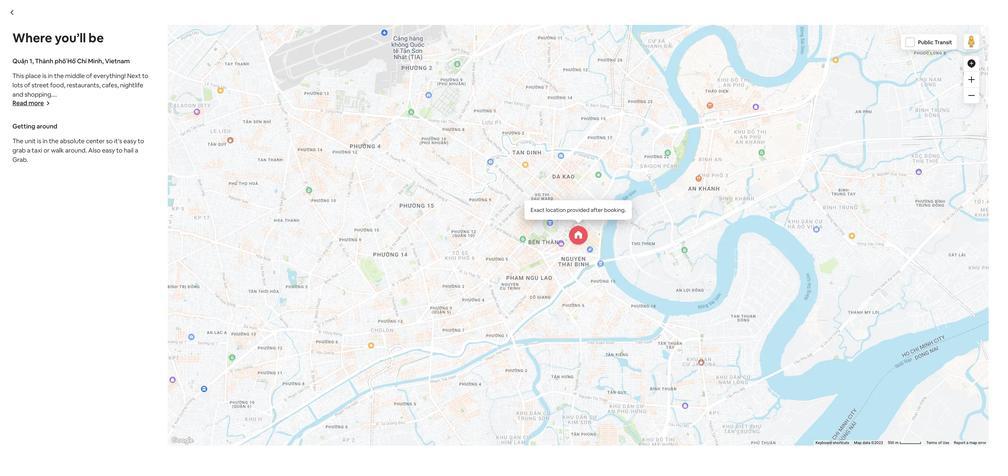 Task type: locate. For each thing, give the bounding box(es) containing it.
1 response from the top
[[501, 267, 529, 275]]

1 horizontal spatial people's
[[283, 177, 307, 186]]

500 m button inside the where you'll be dialog
[[886, 440, 924, 446]]

palace up museum
[[322, 205, 340, 214]]

4.96
[[631, 17, 641, 23]]

0 horizontal spatial hall
[[75, 128, 85, 136]]

takashimaya,
[[355, 252, 393, 260]]

1 horizontal spatial ©2023
[[872, 441, 883, 445]]

1 vertical spatial you
[[616, 447, 627, 455]]

is up hosting
[[315, 271, 319, 280]]

is right unit
[[37, 137, 41, 145]]

nguyen down show more
[[283, 187, 305, 195]]

minh, for • ben thanh market
[[356, 125, 372, 134]]

promenade up the also
[[76, 137, 109, 145]]

stays
[[366, 348, 381, 356]]

1 horizontal spatial report a map error
[[954, 441, 987, 445]]

the left airbnb
[[591, 336, 598, 342]]

the inside review the host's full cancellation policy which applies even if you cancel for illness or disruptions caused by covid-19.
[[596, 440, 606, 448]]

walking up walk
[[52, 137, 74, 145]]

• ben thanh market • people's committee hall • nguyen hue walking promenade • notre dame cathedral • reunification palace • war remnants museum
[[280, 168, 377, 223]]

palace down walk
[[54, 156, 72, 164]]

this up walkable
[[280, 140, 292, 148]]

march
[[335, 235, 351, 242]]

next for • people's committee hall
[[395, 140, 409, 148]]

place for • ben thanh market
[[293, 140, 309, 148]]

people's for • ben thanh market • people's committee hall • nguyen hue walking promenade • notre dame cathedral • reunification palace • war remnants museum
[[283, 177, 307, 186]]

chí up attractions:
[[345, 125, 355, 134]]

many
[[292, 271, 308, 279]]

lots inside the where you'll be dialog
[[12, 81, 23, 89]]

nguyen for • ben thanh market • people's committee hall • nguyen hue walking promenade • notre dame cathedral • reunification palace
[[15, 137, 37, 145]]

0 vertical spatial lots
[[12, 81, 23, 89]]

map
[[696, 108, 704, 113], [970, 441, 978, 445]]

data inside the where you'll be dialog
[[863, 441, 871, 445]]

response rate : 100%
[[501, 267, 559, 275]]

people's
[[15, 128, 39, 136], [283, 177, 307, 186]]

2 are from the left
[[429, 338, 438, 346]]

the inside "to protect your payment, never transfer money or communicate outside of the airbnb website or app."
[[591, 336, 598, 342]]

phố up walkable to the tourist attractions:
[[323, 125, 334, 134]]

promenade inside • ben thanh market • people's committee hall • nguyen hue walking promenade • notre dame cathedral • reunification palace
[[76, 137, 109, 145]]

phố inside the where you'll be dialog
[[55, 57, 66, 65]]

minh, for • people's committee hall
[[88, 57, 104, 65]]

1 vertical spatial hall
[[343, 177, 353, 186]]

1 horizontal spatial everything!
[[361, 140, 394, 148]]

reunification inside • ben thanh market • people's committee hall • nguyen hue walking promenade • notre dame cathedral • reunification palace • war remnants museum
[[283, 205, 320, 214]]

palace for • ben thanh market • people's committee hall • nguyen hue walking promenade • notre dame cathedral • reunification palace
[[54, 156, 72, 164]]

is inside circadian is a superhost superhosts are experienced, highly rated hosts who are committed to providing great stays for guests.
[[309, 327, 314, 335]]

2 vertical spatial :
[[543, 281, 544, 289]]

next inside the where you'll be dialog
[[127, 72, 141, 80]]

is down social at the left of the page
[[309, 327, 314, 335]]

shopping. for • nguyen hue walking promenade
[[562, 140, 590, 148]]

policy up free cancellation for 48 hours.
[[612, 413, 630, 421]]

circadian up craft
[[354, 221, 393, 232]]

palace
[[54, 156, 72, 164], [322, 205, 340, 214]]

media
[[328, 309, 345, 317]]

1 vertical spatial report a map error
[[954, 441, 987, 445]]

app.
[[540, 342, 549, 348]]

1 vertical spatial this place is in the middle of everything! next to lots of street food, restaurants, cafes, nightlife and shopping.
[[280, 140, 590, 148]]

1 vertical spatial lots
[[418, 140, 428, 148]]

promenade for • ben thanh market • people's committee hall • nguyen hue walking promenade • notre dame cathedral • reunification palace • war remnants museum
[[344, 187, 377, 195]]

nguyen up grab
[[15, 137, 37, 145]]

walking inside • ben thanh market • people's committee hall • nguyen hue walking promenade • notre dame cathedral • reunification palace • war remnants museum
[[320, 187, 342, 195]]

palace for • ben thanh market • people's committee hall • nguyen hue walking promenade • notre dame cathedral • reunification palace • war remnants museum
[[322, 205, 340, 214]]

to protect your payment, never transfer money or communicate outside of the airbnb website or app.
[[516, 330, 614, 348]]

of inside "to protect your payment, never transfer money or communicate outside of the airbnb website or app."
[[585, 336, 590, 342]]

1 vertical spatial around
[[556, 233, 576, 242]]

shortcuts inside the where you'll be dialog
[[833, 441, 850, 445]]

people's inside • ben thanh market • people's committee hall • nguyen hue walking promenade • notre dame cathedral • reunification palace
[[15, 128, 39, 136]]

0 vertical spatial keyboard
[[542, 108, 558, 113]]

quận 1, thành phố hồ chí minh, vietnam down you'll
[[12, 57, 130, 65]]

this for • ben thanh market
[[280, 140, 292, 148]]

1 horizontal spatial promenade
[[344, 187, 377, 195]]

chí down you'll
[[77, 57, 87, 65]]

1 horizontal spatial committee
[[308, 177, 341, 186]]

keyboard shortcuts button
[[542, 108, 576, 113], [816, 440, 850, 446]]

0 horizontal spatial place
[[25, 72, 41, 80]]

contact host
[[510, 307, 550, 315]]

are right the who
[[429, 338, 438, 346]]

1 vertical spatial middle
[[333, 140, 353, 148]]

just
[[365, 271, 377, 279]]

1 vertical spatial promenade
[[344, 187, 377, 195]]

where you'll be dialog
[[0, 0, 1001, 458]]

0 vertical spatial error
[[705, 108, 713, 113]]

providing
[[321, 348, 348, 356]]

map data ©2023
[[581, 108, 610, 113], [854, 441, 883, 445]]

notre inside • ben thanh market • people's committee hall • nguyen hue walking promenade • notre dame cathedral • reunification palace • war remnants museum
[[283, 196, 300, 204]]

lots for • nguyen hue walking promenade
[[418, 140, 428, 148]]

ben up the
[[15, 118, 26, 127]]

vietnamese
[[361, 271, 396, 280]]

hồ
[[67, 57, 76, 65], [335, 125, 344, 134]]

a inside circadian is a superhost superhosts are experienced, highly rated hosts who are committed to providing great stays for guests.
[[315, 327, 319, 335]]

nguyen inside • ben thanh market • people's committee hall • nguyen hue walking promenade • notre dame cathedral • reunification palace • war remnants museum
[[283, 187, 305, 195]]

door
[[295, 233, 309, 242]]

response down the language
[[501, 267, 529, 275]]

restaurants, inside the where you'll be dialog
[[67, 81, 101, 89]]

0 vertical spatial reunification
[[15, 156, 52, 164]]

0 horizontal spatial middle
[[65, 72, 85, 80]]

are up providing
[[314, 338, 323, 346]]

attractions:
[[347, 159, 379, 167]]

1 vertical spatial committee
[[308, 177, 341, 186]]

report a map error link for terms of use link within the the where you'll be dialog
[[954, 441, 987, 445]]

0 vertical spatial promenade
[[76, 137, 109, 145]]

hall inside • ben thanh market • people's committee hall • nguyen hue walking promenade • notre dame cathedral • reunification palace
[[75, 128, 85, 136]]

0 horizontal spatial pm
[[336, 426, 345, 434]]

a inside 'circadian is a homegrown vietnamese hospitality company. we love hosting visitors and helping them experience the best that vietnam has to offer.'
[[321, 271, 324, 280]]

cathedral inside • ben thanh market • people's committee hall • nguyen hue walking promenade • notre dame cathedral • reunification palace • war remnants museum
[[319, 196, 348, 204]]

the left host's
[[596, 440, 606, 448]]

0 horizontal spatial m
[[622, 108, 625, 113]]

1 vertical spatial response
[[501, 281, 529, 289]]

quận down where
[[12, 57, 28, 65]]

hue inside • ben thanh market • people's committee hall • nguyen hue walking promenade • notre dame cathedral • reunification palace • war remnants museum
[[307, 187, 318, 195]]

chí inside the where you'll be dialog
[[77, 57, 87, 65]]

500 inside the where you'll be dialog
[[888, 441, 895, 445]]

superhost up experienced, on the bottom
[[320, 327, 350, 335]]

thanh
[[28, 118, 45, 127], [295, 168, 313, 176]]

quận 1, thành phố hồ chí minh, vietnam for • people's committee hall
[[12, 57, 130, 65]]

monoxide
[[450, 440, 479, 448]]

1 vertical spatial map data ©2023
[[854, 441, 883, 445]]

promenade inside • ben thanh market • people's committee hall • nguyen hue walking promenade • notre dame cathedral • reunification palace • war remnants museum
[[344, 187, 377, 195]]

for inside review the host's full cancellation policy which applies even if you cancel for illness or disruptions caused by covid-19.
[[648, 447, 656, 455]]

market down walkable to the tourist attractions:
[[315, 168, 335, 176]]

around.
[[65, 146, 87, 155]]

this place is in the middle of everything! next to lots of street food, restaurants, cafes, nightlife and shopping. inside the where you'll be dialog
[[12, 72, 148, 99]]

or inside the unit is in the absolute center so it's easy to grab a taxi or walk around. also easy to hail a grab.
[[44, 146, 50, 155]]

quận up walkable
[[280, 125, 296, 134]]

english
[[532, 253, 552, 261]]

1 vertical spatial 500
[[888, 441, 895, 445]]

1 vertical spatial circadian
[[280, 327, 308, 335]]

shopping. inside the where you'll be dialog
[[25, 90, 53, 99]]

hue
[[39, 137, 50, 145], [307, 187, 318, 195]]

reunification down taxi
[[15, 156, 52, 164]]

0 horizontal spatial easy
[[102, 146, 115, 155]]

nightlife
[[120, 81, 143, 89], [525, 140, 549, 148]]

promenade down attractions:
[[344, 187, 377, 195]]

1 horizontal spatial map
[[970, 441, 978, 445]]

in inside the unit is in the absolute center so it's easy to grab a taxi or walk around. also easy to hail a grab.
[[43, 137, 48, 145]]

carbon
[[427, 440, 449, 448]]

phố for • people's committee hall
[[55, 57, 66, 65]]

keyboard inside the where you'll be dialog
[[816, 441, 832, 445]]

0 vertical spatial cafes,
[[102, 81, 119, 89]]

4,672 reviews
[[291, 253, 331, 261]]

the down where you'll be
[[54, 72, 64, 80]]

walking for • ben thanh market • people's committee hall • nguyen hue walking promenade • notre dame cathedral • reunification palace
[[52, 137, 74, 145]]

0 horizontal spatial superhost
[[320, 327, 350, 335]]

0 vertical spatial this
[[12, 72, 24, 80]]

vietnam
[[105, 57, 130, 65], [373, 125, 398, 134], [294, 290, 318, 298]]

time
[[530, 281, 543, 289]]

0 horizontal spatial report
[[681, 108, 692, 113]]

everything! inside the where you'll be dialog
[[94, 72, 126, 80]]

2 horizontal spatial for
[[648, 447, 656, 455]]

0 horizontal spatial terms of use link
[[653, 108, 676, 113]]

circadian up superhosts
[[280, 327, 308, 335]]

you left 'cancel'
[[616, 447, 627, 455]]

food, inside the where you'll be dialog
[[50, 81, 65, 89]]

market for • ben thanh market • people's committee hall • nguyen hue walking promenade • notre dame cathedral • reunification palace
[[47, 118, 67, 127]]

1 horizontal spatial minh,
[[356, 125, 372, 134]]

0 horizontal spatial circadian
[[280, 327, 308, 335]]

full
[[626, 440, 635, 448]]

for left illness
[[648, 447, 656, 455]]

0 vertical spatial shortcuts
[[559, 108, 576, 113]]

1 horizontal spatial hồ
[[335, 125, 344, 134]]

0 vertical spatial cathedral
[[52, 146, 80, 155]]

people's down walkable
[[283, 177, 307, 186]]

report inside the where you'll be dialog
[[954, 441, 966, 445]]

: left within at the right bottom
[[543, 281, 544, 289]]

nightlife inside the where you'll be dialog
[[120, 81, 143, 89]]

1 horizontal spatial circadian
[[354, 221, 393, 232]]

by up the vietnam's
[[343, 221, 353, 232]]

1 vertical spatial keyboard
[[816, 441, 832, 445]]

around right getting
[[37, 122, 57, 130]]

vietnam for • nguyen hue walking promenade
[[105, 57, 130, 65]]

0 vertical spatial minh,
[[88, 57, 104, 65]]

1 horizontal spatial hue
[[307, 187, 318, 195]]

around right right
[[556, 233, 576, 242]]

more right read
[[28, 99, 44, 107]]

thanh inside • ben thanh market • people's committee hall • nguyen hue walking promenade • notre dame cathedral • reunification palace • war remnants museum
[[295, 168, 313, 176]]

camera/recording
[[452, 426, 504, 434]]

absolute
[[60, 137, 85, 145]]

1 horizontal spatial vietnam
[[294, 290, 318, 298]]

dame inside • ben thanh market • people's committee hall • nguyen hue walking promenade • notre dame cathedral • reunification palace
[[33, 146, 50, 155]]

0 vertical spatial nguyen
[[15, 137, 37, 145]]

this
[[12, 72, 24, 80], [280, 140, 292, 148]]

0 vertical spatial keyboard shortcuts button
[[542, 108, 576, 113]]

or right illness
[[676, 447, 682, 455]]

is up walkable to the tourist attractions:
[[310, 140, 314, 148]]

committee down walkable to the tourist attractions:
[[308, 177, 341, 186]]

quận 1, thành phố hồ chí minh, vietnam
[[12, 57, 130, 65], [280, 125, 398, 134]]

dame up remnants
[[301, 196, 318, 204]]

2 vertical spatial and
[[349, 281, 360, 289]]

street inside the "this place is in the middle of everything! next to lots of street food, restaurants, cafes, nightlife and shopping."
[[32, 81, 49, 89]]

policy left which on the right bottom
[[672, 440, 689, 448]]

reunification for • ben thanh market • people's committee hall • nguyen hue walking promenade • notre dame cathedral • reunification palace • war remnants museum
[[283, 205, 320, 214]]

the unit is in the absolute center so it's easy to grab a taxi or walk around. also easy to hail a grab.
[[12, 137, 144, 164]]

nguyen inside • ben thanh market • people's committee hall • nguyen hue walking promenade • notre dame cathedral • reunification palace
[[15, 137, 37, 145]]

google map
showing 36 points of interest. region
[[70, 0, 1001, 458]]

1 vertical spatial :
[[541, 267, 543, 275]]

street
[[32, 81, 49, 89], [437, 140, 454, 148], [312, 252, 329, 260]]

nightlife for • notre dame cathedral
[[120, 81, 143, 89]]

ben inside • ben thanh market • people's committee hall • nguyen hue walking promenade • notre dame cathedral • reunification palace • war remnants museum
[[283, 168, 294, 176]]

cathedral inside • ben thanh market • people's committee hall • nguyen hue walking promenade • notre dame cathedral • reunification palace
[[52, 146, 80, 155]]

report a map error inside the where you'll be dialog
[[954, 441, 987, 445]]

for left the '48'
[[624, 426, 632, 434]]

map inside the where you'll be dialog
[[854, 441, 862, 445]]

minh, up attractions:
[[356, 125, 372, 134]]

notre inside • ben thanh market • people's committee hall • nguyen hue walking promenade • notre dame cathedral • reunification palace
[[15, 146, 32, 155]]

money
[[516, 336, 531, 342]]

1 horizontal spatial more
[[298, 174, 313, 182]]

love
[[291, 281, 303, 289]]

quận
[[12, 57, 28, 65], [280, 125, 296, 134]]

minh, inside the where you'll be dialog
[[88, 57, 104, 65]]

hue down show more button
[[307, 187, 318, 195]]

1, inside the where you'll be dialog
[[30, 57, 34, 65]]

host
[[536, 307, 550, 315]]

0 vertical spatial market
[[47, 118, 67, 127]]

place up walkable
[[293, 140, 309, 148]]

the
[[54, 72, 64, 80], [49, 137, 59, 145], [322, 140, 332, 148], [315, 159, 325, 167], [577, 233, 587, 242], [301, 252, 311, 260], [433, 281, 443, 289], [591, 336, 598, 342], [596, 440, 606, 448]]

reunification inside • ben thanh market • people's committee hall • nguyen hue walking promenade • notre dame cathedral • reunification palace
[[15, 156, 52, 164]]

0 vertical spatial pm
[[336, 426, 345, 434]]

1 horizontal spatial reunification
[[283, 205, 320, 214]]

add a place to the map image
[[967, 59, 977, 68]]

notre for • ben thanh market • people's committee hall • nguyen hue walking promenade • notre dame cathedral • reunification palace • war remnants museum
[[283, 196, 300, 204]]

walking for • ben thanh market • people's committee hall • nguyen hue walking promenade • notre dame cathedral • reunification palace • war remnants museum
[[320, 187, 342, 195]]

phố down where you'll be
[[55, 57, 66, 65]]

0 horizontal spatial more
[[28, 99, 44, 107]]

in left after
[[301, 426, 306, 434]]

1 horizontal spatial and
[[349, 281, 360, 289]]

0 horizontal spatial phố
[[55, 57, 66, 65]]

the up walk
[[49, 137, 59, 145]]

chí
[[77, 57, 87, 65], [345, 125, 355, 134]]

thanh down walkable
[[295, 168, 313, 176]]

more for read more
[[28, 99, 44, 107]]

hall down tourist on the top of page
[[343, 177, 353, 186]]

walking inside • ben thanh market • people's committee hall • nguyen hue walking promenade • notre dame cathedral • reunification palace
[[52, 137, 74, 145]]

0 vertical spatial thanh
[[28, 118, 45, 127]]

1 horizontal spatial cathedral
[[319, 196, 348, 204]]

response for response time
[[501, 281, 529, 289]]

property
[[453, 413, 479, 421]]

1 horizontal spatial quận 1, thành phố hồ chí minh, vietnam
[[280, 125, 398, 134]]

1 horizontal spatial food,
[[455, 140, 471, 148]]

committee for • ben thanh market • people's committee hall • nguyen hue walking promenade • notre dame cathedral • reunification palace • war remnants museum
[[308, 177, 341, 186]]

is left also
[[310, 233, 315, 242]]

1 horizontal spatial pm
[[347, 440, 355, 448]]

read more button
[[12, 99, 50, 107]]

report a map error link inside the where you'll be dialog
[[954, 441, 987, 445]]

0 vertical spatial google image
[[282, 103, 308, 113]]

if
[[431, 271, 434, 279], [611, 447, 615, 455]]

quận for • people's committee hall
[[12, 57, 28, 65]]

dame inside • ben thanh market • people's committee hall • nguyen hue walking promenade • notre dame cathedral • reunification palace • war remnants museum
[[301, 196, 318, 204]]

middle inside the where you'll be dialog
[[65, 72, 85, 80]]

we
[[280, 281, 290, 289]]

thành down where
[[35, 57, 53, 65]]

promenade for • ben thanh market • people's committee hall • nguyen hue walking promenade • notre dame cathedral • reunification palace
[[76, 137, 109, 145]]

there's
[[480, 233, 501, 242]]

for down rated
[[383, 348, 391, 356]]

1 horizontal spatial superhost
[[417, 253, 446, 262]]

host
[[400, 271, 413, 279]]

is up read more button at the left
[[42, 72, 47, 80]]

1 horizontal spatial m
[[896, 441, 899, 445]]

in right unit
[[43, 137, 48, 145]]

0 horizontal spatial policy
[[612, 413, 630, 421]]

report a map error
[[681, 108, 713, 113], [954, 441, 987, 445]]

circadian is a superhost. learn more about circadian. image
[[280, 219, 305, 244], [280, 219, 305, 244]]

vietnam's
[[329, 233, 357, 242]]

or left app.
[[534, 342, 539, 348]]

hồ down you'll
[[67, 57, 76, 65]]

recs
[[463, 271, 475, 279]]

500 m button for the topmost terms of use link
[[612, 108, 651, 113]]

promenade
[[76, 137, 109, 145], [344, 187, 377, 195]]

hồ inside the where you'll be dialog
[[67, 57, 76, 65]]

0 horizontal spatial hồ
[[67, 57, 76, 65]]

in right also
[[330, 235, 334, 242]]

1 vertical spatial vietnam
[[373, 125, 398, 134]]

1 horizontal spatial place
[[293, 140, 309, 148]]

hall up absolute
[[75, 128, 85, 136]]

thành inside the where you'll be dialog
[[35, 57, 53, 65]]

the down "company." on the left of the page
[[433, 281, 443, 289]]

to
[[142, 72, 148, 80], [138, 137, 144, 145], [410, 140, 416, 148], [116, 146, 123, 155], [308, 159, 314, 167], [346, 271, 352, 279], [330, 290, 336, 298], [314, 348, 320, 356], [309, 394, 318, 405]]

brewery,
[[386, 233, 411, 242]]

keyboard shortcuts
[[542, 108, 576, 113], [816, 441, 850, 445]]

0 vertical spatial everything!
[[94, 72, 126, 80]]

if right even
[[611, 447, 615, 455]]

m inside the where you'll be dialog
[[896, 441, 899, 445]]

getting
[[12, 122, 35, 130]]

and for • nguyen hue walking promenade
[[550, 140, 561, 148]]

people's inside • ben thanh market • people's committee hall • nguyen hue walking promenade • notre dame cathedral • reunification palace • war remnants museum
[[283, 177, 307, 186]]

superhost
[[417, 253, 446, 262], [320, 327, 350, 335]]

0 vertical spatial committee
[[40, 128, 73, 136]]

0 horizontal spatial everything!
[[94, 72, 126, 80]]

cafes, inside the where you'll be dialog
[[102, 81, 119, 89]]

food,
[[50, 81, 65, 89], [455, 140, 471, 148]]

0 vertical spatial notre
[[15, 146, 32, 155]]

cafes, for • notre dame cathedral
[[102, 81, 119, 89]]

1 horizontal spatial this
[[280, 140, 292, 148]]

and inside the where you'll be dialog
[[12, 90, 23, 99]]

your stay location, map pin image
[[569, 226, 588, 245]]

100%
[[544, 267, 559, 275]]

pm right 2:00
[[336, 426, 345, 434]]

500 for the 500 m button for the topmost terms of use link
[[614, 108, 621, 113]]

quận 1, thành phố hồ chí minh, vietnam inside the where you'll be dialog
[[12, 57, 130, 65]]

notre up grab.
[[15, 146, 32, 155]]

house rules
[[280, 413, 314, 421]]

committee inside • ben thanh market • people's committee hall • nguyen hue walking promenade • notre dame cathedral • reunification palace • war remnants museum
[[308, 177, 341, 186]]

palace inside • ben thanh market • people's committee hall • nguyen hue walking promenade • notre dame cathedral • reunification palace • war remnants museum
[[322, 205, 340, 214]]

cancellation down hours. on the bottom of page
[[636, 440, 671, 448]]

committee up absolute
[[40, 128, 73, 136]]

the right across
[[301, 252, 311, 260]]

hosting
[[304, 281, 326, 289]]

committee inside • ben thanh market • people's committee hall • nguyen hue walking promenade • notre dame cathedral • reunification palace
[[40, 128, 73, 136]]

lots
[[12, 81, 23, 89], [418, 140, 428, 148]]

cathedral up museum
[[319, 196, 348, 204]]

pm right 12:00
[[347, 440, 355, 448]]

quận 1, thành phố hồ chí minh, vietnam up tourist on the top of page
[[280, 125, 398, 134]]

war
[[283, 215, 295, 223]]

you left the need
[[436, 271, 446, 279]]

: left english
[[529, 253, 531, 261]]

1 vertical spatial notre
[[283, 196, 300, 204]]

1 vertical spatial policy
[[672, 440, 689, 448]]

everything! for • people's committee hall
[[361, 140, 394, 148]]

chí for • people's committee hall
[[77, 57, 87, 65]]

cancellation inside review the host's full cancellation policy which applies even if you cancel for illness or disruptions caused by covid-19.
[[636, 440, 671, 448]]

dame for • ben thanh market • people's committee hall • nguyen hue walking promenade • notre dame cathedral • reunification palace • war remnants museum
[[301, 196, 318, 204]]

read
[[12, 99, 27, 107]]

zoom out image
[[969, 92, 975, 99]]

or inside review the host's full cancellation policy which applies even if you cancel for illness or disruptions caused by covid-19.
[[676, 447, 682, 455]]

palace inside • ben thanh market • people's committee hall • nguyen hue walking promenade • notre dame cathedral • reunification palace
[[54, 156, 72, 164]]

to inside 'circadian is a homegrown vietnamese hospitality company. we love hosting visitors and helping them experience the best that vietnam has to offer.'
[[330, 290, 336, 298]]

dame down unit
[[33, 146, 50, 155]]

walk
[[51, 146, 64, 155]]

response down response rate : 100%
[[501, 281, 529, 289]]

0 vertical spatial street
[[32, 81, 49, 89]]

0 vertical spatial 500
[[614, 108, 621, 113]]

or for review
[[676, 447, 682, 455]]

google map
showing 15 points of interest. region
[[188, 0, 785, 150]]

this place is in the middle of everything! next to lots of street food, restaurants, cafes, nightlife and shopping. for • nguyen hue walking promenade
[[280, 140, 590, 148]]

1 vertical spatial 500 m button
[[886, 440, 924, 446]]

google image
[[282, 103, 308, 113], [170, 436, 195, 446]]

map inside the where you'll be dialog
[[970, 441, 978, 445]]

19.
[[626, 455, 634, 458]]

quận for • ben thanh market
[[280, 125, 296, 134]]

shortcuts for the topmost terms of use link
[[559, 108, 576, 113]]

0 vertical spatial by
[[343, 221, 353, 232]]

easy up hail
[[124, 137, 137, 145]]

keyboard shortcuts button for the 500 m button inside the the where you'll be dialog
[[816, 440, 850, 446]]

terms inside the where you'll be dialog
[[927, 441, 938, 445]]

minh, down be
[[88, 57, 104, 65]]

0 vertical spatial nightlife
[[120, 81, 143, 89]]

grab
[[12, 146, 26, 155]]

1 vertical spatial and
[[550, 140, 561, 148]]

middle down you'll
[[65, 72, 85, 80]]

middle for • ben thanh market
[[333, 140, 353, 148]]

quận inside the where you'll be dialog
[[12, 57, 28, 65]]

by right caused
[[596, 455, 603, 458]]

0 vertical spatial easy
[[124, 137, 137, 145]]

grab.
[[12, 156, 28, 164]]

reunification up remnants
[[283, 205, 320, 214]]

keyboard shortcuts button inside the where you'll be dialog
[[816, 440, 850, 446]]

1 horizontal spatial easy
[[124, 137, 137, 145]]

outside
[[568, 336, 584, 342]]

place inside the "this place is in the middle of everything! next to lots of street food, restaurants, cafes, nightlife and shopping."
[[25, 72, 41, 80]]

0 vertical spatial 1,
[[30, 57, 34, 65]]

ben down walkable
[[283, 168, 294, 176]]

shortcuts for terms of use link within the the where you'll be dialog
[[833, 441, 850, 445]]

hue inside • ben thanh market • people's committee hall • nguyen hue walking promenade • notre dame cathedral • reunification palace
[[39, 137, 50, 145]]

thành for • people's committee hall
[[35, 57, 53, 65]]

©2023
[[598, 108, 610, 113], [872, 441, 883, 445]]

around inside the where you'll be dialog
[[37, 122, 57, 130]]

2 response from the top
[[501, 281, 529, 289]]

1 vertical spatial terms of use
[[927, 441, 950, 445]]

review the host's full cancellation policy which applies even if you cancel for illness or disruptions caused by covid-19.
[[574, 440, 715, 458]]

500
[[614, 108, 621, 113], [888, 441, 895, 445]]

hall inside • ben thanh market • people's committee hall • nguyen hue walking promenade • notre dame cathedral • reunification palace • war remnants museum
[[343, 177, 353, 186]]

thanh up unit
[[28, 118, 45, 127]]

circadian
[[354, 221, 393, 232], [280, 327, 308, 335]]

great
[[350, 348, 365, 356]]

: left 100% on the bottom right
[[541, 267, 543, 275]]

is
[[42, 72, 47, 80], [37, 137, 41, 145], [310, 140, 314, 148], [310, 233, 315, 242], [315, 271, 319, 280], [309, 327, 314, 335]]

or right taxi
[[44, 146, 50, 155]]

verified
[[375, 253, 396, 261]]

cathedral down absolute
[[52, 146, 80, 155]]

which
[[690, 440, 707, 448]]

1 vertical spatial report a map error link
[[954, 441, 987, 445]]

1, down where
[[30, 57, 34, 65]]

people's up unit
[[15, 128, 39, 136]]

you'll
[[55, 30, 86, 46]]

report a map error link
[[681, 108, 713, 113], [954, 441, 987, 445]]

1 vertical spatial google image
[[170, 436, 195, 446]]

this inside the where you'll be dialog
[[12, 72, 24, 80]]

notre up war
[[283, 196, 300, 204]]

market inside • ben thanh market • people's committee hall • nguyen hue walking promenade • notre dame cathedral • reunification palace
[[47, 118, 67, 127]]

market up absolute
[[47, 118, 67, 127]]

thanh inside • ben thanh market • people's committee hall • nguyen hue walking promenade • notre dame cathedral • reunification palace
[[28, 118, 45, 127]]

0 vertical spatial terms of use
[[653, 108, 676, 113]]

carbon monoxide alarm
[[427, 440, 496, 448]]

if right "team"
[[431, 271, 434, 279]]

by inside hosted by circadian joined in march 2017
[[343, 221, 353, 232]]

0 vertical spatial hall
[[75, 128, 85, 136]]

or right "money"
[[532, 336, 537, 342]]

more inside the where you'll be dialog
[[28, 99, 44, 107]]

keyboard shortcuts inside the where you'll be dialog
[[816, 441, 850, 445]]

hồ for • ben thanh market
[[335, 125, 344, 134]]

0 horizontal spatial keyboard shortcuts button
[[542, 108, 576, 113]]

1 vertical spatial next
[[395, 140, 409, 148]]

hue up taxi
[[39, 137, 50, 145]]

1 horizontal spatial data
[[863, 441, 871, 445]]

this place is in the middle of everything! next to lots of street food, restaurants, cafes, nightlife and shopping. for • notre dame cathedral
[[12, 72, 148, 99]]

hồ up tourist on the top of page
[[335, 125, 344, 134]]

walking down walkable to the tourist attractions:
[[320, 187, 342, 195]]

shortcuts
[[559, 108, 576, 113], [833, 441, 850, 445]]

error
[[705, 108, 713, 113], [979, 441, 987, 445]]

error inside the where you'll be dialog
[[979, 441, 987, 445]]

restaurants, for • notre dame cathedral
[[67, 81, 101, 89]]

is inside 'circadian is a homegrown vietnamese hospitality company. we love hosting visitors and helping them experience the best that vietnam has to offer.'
[[315, 271, 319, 280]]

cathedral for • ben thanh market • people's committee hall • nguyen hue walking promenade • notre dame cathedral • reunification palace • war remnants museum
[[319, 196, 348, 204]]

more right show
[[298, 174, 313, 182]]

easy down 'so'
[[102, 146, 115, 155]]



Task type: vqa. For each thing, say whether or not it's contained in the screenshot.
Promenade for • Ben Thanh Market • People's Committee Hall • Nguyen Hue Walking Promenade • Notre Dame Cathedral • Reunification Palace
yes



Task type: describe. For each thing, give the bounding box(es) containing it.
glitzy
[[399, 252, 415, 260]]

next for • nguyen hue walking promenade
[[127, 72, 141, 80]]

12:00
[[330, 440, 345, 448]]

response time : within an hour
[[501, 281, 586, 289]]

your stay location, map pin image
[[488, 11, 507, 30]]

contact host link
[[501, 302, 559, 320]]

show more button
[[280, 174, 319, 182]]

japanese
[[416, 252, 444, 260]]

next door is also vietnam's first craft brewery, pasteur street brewing. there's several cafes right around the corner.
[[280, 233, 608, 242]]

host's
[[607, 440, 625, 448]]

things to know
[[280, 394, 342, 405]]

/staycircadian
[[354, 309, 394, 317]]

vietnam inside 'circadian is a homegrown vietnamese hospitality company. we love hosting visitors and helping them experience the best that vietnam has to offer.'
[[294, 290, 318, 298]]

public transit
[[918, 39, 953, 46]]

circadian is a homegrown vietnamese hospitality company. we love hosting visitors and helping them experience the best that vietnam has to offer.
[[280, 271, 457, 298]]

48
[[634, 426, 641, 434]]

hall for • ben thanh market • people's committee hall • nguyen hue walking promenade • notre dame cathedral • reunification palace
[[75, 128, 85, 136]]

people's for • ben thanh market • people's committee hall • nguyen hue walking promenade • notre dame cathedral • reunification palace
[[15, 128, 39, 136]]

report a map error link for the topmost terms of use link
[[681, 108, 713, 113]]

thanh for • ben thanh market • people's committee hall • nguyen hue walking promenade • notre dame cathedral • reunification palace • war remnants museum
[[295, 168, 313, 176]]

show
[[280, 174, 296, 182]]

policy inside review the host's full cancellation policy which applies even if you cancel for illness or disruptions caused by covid-19.
[[672, 440, 689, 448]]

: for time
[[543, 281, 544, 289]]

other
[[310, 271, 325, 279]]

m for the 500 m button for the topmost terms of use link
[[622, 108, 625, 113]]

airbnb
[[599, 336, 614, 342]]

0 vertical spatial :
[[529, 253, 531, 261]]

in up read more button at the left
[[48, 72, 53, 80]]

hồ for • people's committee hall
[[67, 57, 76, 65]]

terms of use inside the where you'll be dialog
[[927, 441, 950, 445]]

list.
[[354, 271, 363, 279]]

0 vertical spatial cancellation
[[588, 426, 623, 434]]

ben for • ben thanh market • people's committee hall • nguyen hue walking promenade • notre dame cathedral • reunification palace • war remnants museum
[[283, 168, 294, 176]]

data for the 500 m button inside the the where you'll be dialog
[[863, 441, 871, 445]]

dame for • ben thanh market • people's committee hall • nguyen hue walking promenade • notre dame cathedral • reunification palace
[[33, 146, 50, 155]]

0 vertical spatial 500 m
[[614, 108, 626, 113]]

and inside 'circadian is a homegrown vietnamese hospitality company. we love hosting visitors and helping them experience the best that vietnam has to offer.'
[[349, 281, 360, 289]]

an
[[565, 281, 571, 289]]

m for the 500 m button inside the the where you'll be dialog
[[896, 441, 899, 445]]

place for • people's committee hall
[[25, 72, 41, 80]]

device
[[505, 426, 524, 434]]

company.
[[428, 271, 456, 280]]

visitors
[[327, 281, 347, 289]]

2:00
[[322, 426, 335, 434]]

taxi
[[32, 146, 42, 155]]

response for response rate
[[501, 267, 529, 275]]

guests.
[[392, 348, 413, 356]]

hospitality
[[397, 271, 427, 280]]

0 vertical spatial terms
[[653, 108, 664, 113]]

0 horizontal spatial use
[[669, 108, 676, 113]]

cancellation
[[574, 413, 611, 421]]

in inside hosted by circadian joined in march 2017
[[330, 235, 334, 242]]

at
[[347, 309, 353, 317]]

read more
[[12, 99, 44, 107]]

team
[[414, 271, 429, 279]]

nguyen for • ben thanh market • people's committee hall • nguyen hue walking promenade • notre dame cathedral • reunification palace • war remnants museum
[[283, 187, 305, 195]]

to inside circadian is a superhost superhosts are experienced, highly rated hosts who are committed to providing great stays for guests.
[[314, 348, 320, 356]]

superhost inside circadian is a superhost superhosts are experienced, highly rated hosts who are committed to providing great stays for guests.
[[320, 327, 350, 335]]

committee for • ben thanh market • people's committee hall • nguyen hue walking promenade • notre dame cathedral • reunification palace
[[40, 128, 73, 136]]

or for to
[[534, 342, 539, 348]]

have
[[341, 252, 354, 260]]

safety
[[427, 413, 446, 421]]

food, for • notre dame cathedral
[[50, 81, 65, 89]]

0 vertical spatial if
[[431, 271, 434, 279]]

thanh for • ben thanh market • people's committee hall • nguyen hue walking promenade • notre dame cathedral • reunification palace
[[28, 118, 45, 127]]

places
[[327, 271, 345, 279]]

tourist
[[326, 159, 345, 167]]

0 vertical spatial terms of use link
[[653, 108, 676, 113]]

map data ©2023 inside the where you'll be dialog
[[854, 441, 883, 445]]

0 horizontal spatial map data ©2023
[[581, 108, 610, 113]]

0 vertical spatial superhost
[[417, 253, 446, 262]]

vietnam for • people's committee hall
[[373, 125, 398, 134]]

protect
[[523, 330, 539, 336]]

hall for • ben thanh market • people's committee hall • nguyen hue walking promenade • notre dame cathedral • reunification palace • war remnants museum
[[343, 177, 353, 186]]

across
[[280, 252, 300, 260]]

the inside the unit is in the absolute center so it's easy to grab a taxi or walk around. also easy to hail a grab.
[[49, 137, 59, 145]]

you inside review the host's full cancellation policy which applies even if you cancel for illness or disruptions caused by covid-19.
[[616, 447, 627, 455]]

this for • people's committee hall
[[12, 72, 24, 80]]

1 horizontal spatial around
[[556, 233, 576, 242]]

first
[[358, 233, 370, 242]]

500 for the 500 m button inside the the where you'll be dialog
[[888, 441, 895, 445]]

500 m inside the where you'll be dialog
[[888, 441, 900, 445]]

circadian
[[280, 271, 314, 280]]

©2023 inside the where you'll be dialog
[[872, 441, 883, 445]]

street for • nguyen hue walking promenade
[[437, 140, 454, 148]]

best
[[444, 281, 457, 289]]

several
[[503, 233, 523, 242]]

craft
[[371, 233, 385, 242]]

cathedral for • ben thanh market • people's committee hall • nguyen hue walking promenade • notre dame cathedral • reunification palace
[[52, 146, 80, 155]]

middle for • people's committee hall
[[65, 72, 85, 80]]

the left the corner. at the bottom right
[[577, 233, 587, 242]]

phố for • ben thanh market
[[323, 125, 334, 134]]

keyboard for the topmost terms of use link
[[542, 108, 558, 113]]

map for report a map error 'link' inside the where you'll be dialog
[[970, 441, 978, 445]]

0 vertical spatial ©2023
[[598, 108, 610, 113]]

contact
[[510, 307, 534, 315]]

language : english
[[501, 253, 552, 261]]

security
[[427, 426, 451, 434]]

cafes, for • nguyen hue walking promenade
[[507, 140, 524, 148]]

use inside the where you'll be dialog
[[943, 441, 950, 445]]

drag pegman onto the map to open street view image
[[964, 34, 980, 49]]

also
[[316, 233, 327, 242]]

·
[[642, 17, 643, 23]]

notre for • ben thanh market • people's committee hall • nguyen hue walking promenade • notre dame cathedral • reunification palace
[[15, 146, 32, 155]]

helping
[[361, 281, 382, 289]]

thành for • ben thanh market
[[303, 125, 321, 134]]

report a map error for report a map error 'link' inside the where you'll be dialog
[[954, 441, 987, 445]]

the
[[12, 137, 23, 145]]

lots for • notre dame cathedral
[[12, 81, 23, 89]]

transit
[[935, 39, 953, 46]]

offer.
[[338, 290, 353, 298]]

for inside circadian is a superhost superhosts are experienced, highly rated hosts who are committed to providing great stays for guests.
[[383, 348, 391, 356]]

rated
[[381, 338, 397, 346]]

on
[[302, 309, 309, 317]]

is inside the unit is in the absolute center so it's easy to grab a taxi or walk around. also easy to hail a grab.
[[37, 137, 41, 145]]

nightlife for • nguyen hue walking promenade
[[525, 140, 549, 148]]

1 horizontal spatial google image
[[282, 103, 308, 113]]

1 vertical spatial easy
[[102, 146, 115, 155]]

circadian inside hosted by circadian joined in march 2017
[[354, 221, 393, 232]]

zoom in image
[[969, 76, 975, 83]]

1 horizontal spatial street
[[312, 252, 329, 260]]

1 are from the left
[[314, 338, 323, 346]]

them
[[383, 281, 399, 289]]

everything! for • nguyen hue walking promenade
[[94, 72, 126, 80]]

or for the
[[44, 146, 50, 155]]

free cancellation for 48 hours.
[[574, 426, 660, 434]]

know
[[320, 394, 342, 405]]

quận 1, thành phố hồ chí minh, vietnam for • ben thanh market
[[280, 125, 398, 134]]

0 horizontal spatial you
[[436, 271, 446, 279]]

the up walkable to the tourist attractions:
[[322, 140, 332, 148]]

1, for • people's committee hall
[[30, 57, 34, 65]]

payment,
[[551, 330, 571, 336]]

applies
[[574, 447, 595, 455]]

data for the 500 m button for the topmost terms of use link
[[589, 108, 597, 113]]

the left tourist on the top of page
[[315, 159, 325, 167]]

: for rate
[[541, 267, 543, 275]]

chí for • ben thanh market
[[345, 125, 355, 134]]

covid-
[[605, 455, 626, 458]]

public
[[918, 39, 934, 46]]

if inside review the host's full cancellation policy which applies even if you cancel for illness or disruptions caused by covid-19.
[[611, 447, 615, 455]]

check-
[[280, 426, 301, 434]]

keyboard for terms of use link within the the where you'll be dialog
[[816, 441, 832, 445]]

show more
[[280, 174, 313, 182]]

who
[[415, 338, 427, 346]]

0 vertical spatial keyboard shortcuts
[[542, 108, 576, 113]]

corner.
[[588, 233, 608, 242]]

so
[[106, 137, 113, 145]]

center
[[86, 137, 105, 145]]

map for report a map error 'link' corresponding to the topmost terms of use link
[[696, 108, 704, 113]]

and for • notre dame cathedral
[[12, 90, 23, 99]]

cafes
[[524, 233, 539, 242]]

food, for • nguyen hue walking promenade
[[455, 140, 471, 148]]

communicate
[[538, 336, 567, 342]]

brewing.
[[454, 233, 479, 242]]

restaurants, for • nguyen hue walking promenade
[[472, 140, 506, 148]]

report a map error for report a map error 'link' corresponding to the topmost terms of use link
[[681, 108, 713, 113]]

shopping. for • notre dame cathedral
[[25, 90, 53, 99]]

1, for • ben thanh market
[[297, 125, 302, 134]]

center.
[[473, 252, 493, 260]]

museum
[[326, 215, 350, 223]]

disruptions
[[683, 447, 715, 455]]

500 m button for terms of use link within the the where you'll be dialog
[[886, 440, 924, 446]]

cancel
[[628, 447, 647, 455]]

street
[[435, 233, 453, 242]]

in up walkable to the tourist attractions:
[[316, 140, 321, 148]]

• ben thanh market • people's committee hall • nguyen hue walking promenade • notre dame cathedral • reunification palace
[[12, 118, 109, 164]]

by inside review the host's full cancellation policy which applies even if you cancel for illness or disruptions caused by covid-19.
[[596, 455, 603, 458]]

ben for • ben thanh market • people's committee hall • nguyen hue walking promenade • notre dame cathedral • reunification palace
[[15, 118, 26, 127]]

keyboard shortcuts button for the 500 m button for the topmost terms of use link
[[542, 108, 576, 113]]

homegrown
[[325, 271, 360, 280]]

checkout
[[280, 440, 308, 448]]

it's
[[114, 137, 122, 145]]

the inside 'circadian is a homegrown vietnamese hospitality company. we love hosting visitors and helping them experience the best that vietnam has to offer.'
[[433, 281, 443, 289]]

reunification for • ben thanh market • people's committee hall • nguyen hue walking promenade • notre dame cathedral • reunification palace
[[15, 156, 52, 164]]

street for • notre dame cathedral
[[32, 81, 49, 89]]

where you'll be
[[12, 30, 104, 46]]

󰀃
[[408, 253, 411, 262]]

more for show more
[[298, 174, 313, 182]]

4.96 ·
[[631, 17, 643, 23]]

0 horizontal spatial map
[[581, 108, 588, 113]]

hue for • ben thanh market • people's committee hall • nguyen hue walking promenade • notre dame cathedral • reunification palace
[[39, 137, 50, 145]]

1 vertical spatial for
[[624, 426, 632, 434]]

terms of use link inside the where you'll be dialog
[[927, 441, 950, 445]]

rate
[[530, 267, 541, 275]]

circadian inside circadian is a superhost superhosts are experienced, highly rated hosts who are committed to providing great stays for guests.
[[280, 327, 308, 335]]

2 vertical spatial next
[[280, 233, 294, 242]]



